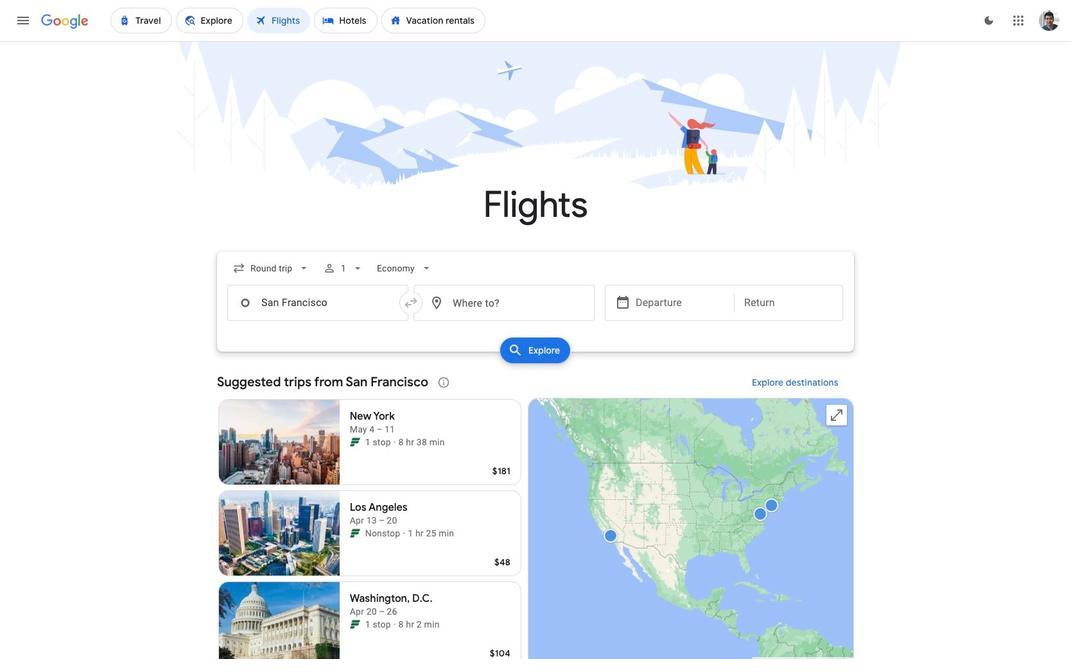 Task type: describe. For each thing, give the bounding box(es) containing it.
Departure text field
[[636, 286, 725, 321]]

suggested trips from san francisco region
[[217, 368, 855, 660]]

main menu image
[[15, 13, 31, 28]]

 image for 48 us dollars text box
[[403, 527, 406, 540]]

181 US dollars text field
[[493, 466, 511, 477]]

48 US dollars text field
[[495, 557, 511, 569]]



Task type: locate. For each thing, give the bounding box(es) containing it.
0 horizontal spatial  image
[[394, 436, 396, 449]]

1 vertical spatial frontier image
[[350, 529, 360, 539]]

 image
[[394, 436, 396, 449], [403, 527, 406, 540]]

frontier image
[[350, 620, 360, 630]]

104 US dollars text field
[[490, 648, 511, 660]]

Where to?  text field
[[414, 285, 595, 321]]

Where from? text field
[[227, 285, 409, 321]]

Flight search field
[[207, 252, 865, 368]]

1 vertical spatial  image
[[403, 527, 406, 540]]

None field
[[227, 257, 316, 280], [372, 257, 438, 280], [227, 257, 316, 280], [372, 257, 438, 280]]

 image
[[394, 619, 396, 632]]

1 frontier image from the top
[[350, 438, 360, 448]]

frontier image
[[350, 438, 360, 448], [350, 529, 360, 539]]

Return text field
[[745, 286, 833, 321]]

0 vertical spatial  image
[[394, 436, 396, 449]]

frontier image for "181 us dollars" text box on the bottom left of page's  image
[[350, 438, 360, 448]]

1 horizontal spatial  image
[[403, 527, 406, 540]]

0 vertical spatial frontier image
[[350, 438, 360, 448]]

frontier image for  image related to 48 us dollars text box
[[350, 529, 360, 539]]

change appearance image
[[974, 5, 1005, 36]]

 image for "181 us dollars" text box on the bottom left of page
[[394, 436, 396, 449]]

2 frontier image from the top
[[350, 529, 360, 539]]



Task type: vqa. For each thing, say whether or not it's contained in the screenshot.
104 us dollars text field
yes



